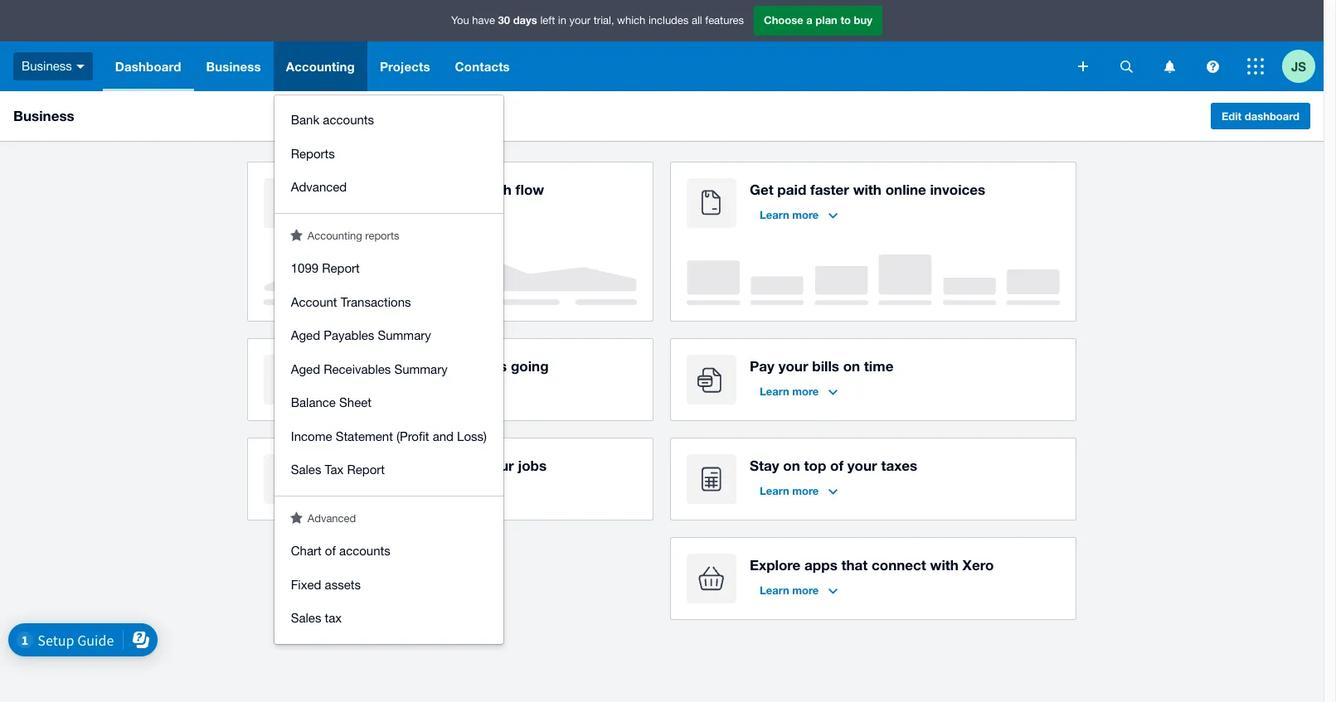 Task type: vqa. For each thing, say whether or not it's contained in the screenshot.
the topmost "Islands"
no



Task type: locate. For each thing, give the bounding box(es) containing it.
aged receivables summary
[[291, 362, 448, 376]]

learn more button down pay your bills on time
[[750, 378, 848, 405]]

summary
[[378, 329, 431, 343], [394, 362, 448, 376]]

learn more down aged receivables summary
[[337, 385, 396, 398]]

get left 'visibility' on the left top of the page
[[327, 181, 351, 198]]

fixed assets link
[[274, 569, 504, 602]]

0 vertical spatial accounts
[[323, 113, 374, 127]]

is
[[496, 358, 507, 375]]

2 get from the left
[[750, 181, 774, 198]]

sales tax report link
[[274, 454, 504, 487]]

1 vertical spatial and
[[401, 457, 426, 475]]

navigation containing dashboard
[[103, 41, 1067, 644]]

learn more button for your
[[750, 378, 848, 405]]

advanced down reports on the left top of the page
[[291, 180, 347, 194]]

learn more button
[[327, 202, 425, 228], [750, 202, 848, 228], [327, 378, 425, 405], [750, 378, 848, 405], [327, 478, 425, 504], [750, 478, 848, 504], [750, 577, 848, 604]]

more down sales tax report
[[369, 485, 396, 498]]

group inside navigation
[[274, 95, 504, 213]]

more down where at the left bottom of the page
[[369, 385, 396, 398]]

sales inside "reports" group
[[291, 463, 321, 477]]

more up reports
[[369, 208, 396, 222]]

buy
[[854, 13, 873, 27]]

learn more down paid
[[760, 208, 819, 222]]

sales
[[291, 463, 321, 477], [291, 611, 321, 626]]

aged up balance
[[291, 362, 320, 376]]

learn more up accounting reports
[[337, 208, 396, 222]]

0 vertical spatial with
[[853, 181, 882, 198]]

learn for paid
[[760, 208, 790, 222]]

learn down the receivables
[[337, 385, 366, 398]]

all
[[692, 14, 702, 27]]

0 vertical spatial summary
[[378, 329, 431, 343]]

online
[[886, 181, 927, 198]]

more for on
[[793, 485, 819, 498]]

1 track from the top
[[327, 358, 364, 375]]

1 vertical spatial of
[[325, 544, 336, 558]]

2 favourites image from the top
[[290, 511, 303, 524]]

trial,
[[594, 14, 614, 27]]

learn down stay
[[760, 485, 790, 498]]

income statement (profit and loss)
[[291, 429, 487, 443]]

2 sales from the top
[[291, 611, 321, 626]]

track where your money is going
[[327, 358, 549, 375]]

group containing bank accounts
[[274, 95, 504, 213]]

track time and cost on your jobs
[[327, 457, 547, 475]]

1 vertical spatial track
[[327, 457, 364, 475]]

1 horizontal spatial of
[[831, 457, 844, 475]]

learn more button for apps
[[750, 577, 848, 604]]

advanced up the "chart of accounts"
[[308, 512, 356, 525]]

learn more
[[337, 208, 396, 222], [760, 208, 819, 222], [337, 385, 396, 398], [760, 385, 819, 398], [337, 485, 396, 498], [760, 485, 819, 498], [760, 584, 819, 597]]

1 horizontal spatial get
[[750, 181, 774, 198]]

0 horizontal spatial of
[[325, 544, 336, 558]]

more down top
[[793, 485, 819, 498]]

accounts up assets
[[339, 544, 391, 558]]

of right top
[[831, 457, 844, 475]]

learn more button for paid
[[750, 202, 848, 228]]

learn more down explore
[[760, 584, 819, 597]]

learn for where
[[337, 385, 366, 398]]

accounts right bank
[[323, 113, 374, 127]]

learn more button up reports
[[327, 202, 425, 228]]

0 vertical spatial accounting
[[286, 59, 355, 74]]

track down 'payables'
[[327, 358, 364, 375]]

account transactions link
[[274, 286, 504, 319]]

learn more button down top
[[750, 478, 848, 504]]

list box inside navigation
[[274, 95, 504, 644]]

business
[[22, 59, 72, 73], [206, 59, 261, 74], [13, 107, 74, 124]]

list box
[[274, 95, 504, 644]]

favourites image
[[290, 229, 303, 241], [290, 511, 303, 524]]

learn more for on
[[760, 485, 819, 498]]

with right the faster
[[853, 181, 882, 198]]

track
[[327, 358, 364, 375], [327, 457, 364, 475]]

more for paid
[[793, 208, 819, 222]]

time right bills
[[864, 358, 894, 375]]

with left "xero"
[[931, 557, 959, 574]]

your right over
[[446, 181, 476, 198]]

more down "apps"
[[793, 584, 819, 597]]

accounting inside accounting dropdown button
[[286, 59, 355, 74]]

learn more button down paid
[[750, 202, 848, 228]]

0 vertical spatial advanced
[[291, 180, 347, 194]]

0 vertical spatial favourites image
[[290, 229, 303, 241]]

connect
[[872, 557, 927, 574]]

learn more button down sales tax report
[[327, 478, 425, 504]]

favourites image up chart at the bottom left of the page
[[290, 511, 303, 524]]

of right chart at the bottom left of the page
[[325, 544, 336, 558]]

your
[[570, 14, 591, 27], [446, 181, 476, 198], [413, 358, 443, 375], [779, 358, 809, 375], [484, 457, 514, 475], [848, 457, 878, 475]]

invoices
[[930, 181, 986, 198]]

get for get visibility over your cash flow
[[327, 181, 351, 198]]

0 vertical spatial aged
[[291, 329, 320, 343]]

track down statement
[[327, 457, 364, 475]]

1 vertical spatial time
[[368, 457, 397, 475]]

business inside navigation
[[206, 59, 261, 74]]

learn more button down "apps"
[[750, 577, 848, 604]]

learn down explore
[[760, 584, 790, 597]]

bills icon image
[[687, 355, 737, 405]]

and down (profit
[[401, 457, 426, 475]]

accounting up bank accounts
[[286, 59, 355, 74]]

balance
[[291, 396, 336, 410]]

1 favourites image from the top
[[290, 229, 303, 241]]

1 aged from the top
[[291, 329, 320, 343]]

learn
[[337, 208, 366, 222], [760, 208, 790, 222], [337, 385, 366, 398], [760, 385, 790, 398], [337, 485, 366, 498], [760, 485, 790, 498], [760, 584, 790, 597]]

learn for apps
[[760, 584, 790, 597]]

0 vertical spatial and
[[433, 429, 454, 443]]

time
[[864, 358, 894, 375], [368, 457, 397, 475]]

tax
[[325, 611, 342, 626]]

2 track from the top
[[327, 457, 364, 475]]

1 vertical spatial advanced
[[308, 512, 356, 525]]

learn down sales tax report
[[337, 485, 366, 498]]

(profit
[[397, 429, 429, 443]]

learn down paid
[[760, 208, 790, 222]]

0 vertical spatial sales
[[291, 463, 321, 477]]

0 vertical spatial of
[[831, 457, 844, 475]]

on right 'cost'
[[463, 457, 480, 475]]

learn more down stay
[[760, 485, 819, 498]]

bank
[[291, 113, 320, 127]]

over
[[413, 181, 442, 198]]

2 aged from the top
[[291, 362, 320, 376]]

js button
[[1283, 41, 1324, 91]]

favourites image for accounting reports
[[290, 229, 303, 241]]

aged
[[291, 329, 320, 343], [291, 362, 320, 376]]

sales inside advanced group
[[291, 611, 321, 626]]

advanced link
[[274, 171, 504, 205]]

summary down aged payables summary link
[[394, 362, 448, 376]]

dashboard
[[115, 59, 181, 74]]

taxes icon image
[[687, 455, 737, 504]]

1 vertical spatial aged
[[291, 362, 320, 376]]

learn up accounting reports
[[337, 208, 366, 222]]

track for track time and cost on your jobs
[[327, 457, 364, 475]]

1 horizontal spatial business button
[[194, 41, 274, 91]]

report right tax
[[347, 463, 385, 477]]

0 horizontal spatial on
[[463, 457, 480, 475]]

invoices icon image
[[687, 178, 737, 228]]

1 get from the left
[[327, 181, 351, 198]]

you
[[451, 14, 469, 27]]

accounts
[[323, 113, 374, 127], [339, 544, 391, 558]]

on left top
[[783, 457, 800, 475]]

accounting
[[286, 59, 355, 74], [308, 229, 362, 242]]

list box containing bank accounts
[[274, 95, 504, 644]]

1 horizontal spatial time
[[864, 358, 894, 375]]

accounting up 1099 report
[[308, 229, 362, 242]]

sales tax report
[[291, 463, 385, 477]]

banner
[[0, 0, 1324, 644]]

1 vertical spatial favourites image
[[290, 511, 303, 524]]

report up account transactions
[[322, 261, 360, 275]]

svg image
[[1120, 60, 1133, 73], [76, 65, 84, 69]]

svg image inside business popup button
[[76, 65, 84, 69]]

learn more button for visibility
[[327, 202, 425, 228]]

0 vertical spatial track
[[327, 358, 364, 375]]

2 horizontal spatial on
[[844, 358, 861, 375]]

transactions
[[341, 295, 411, 309]]

bank accounts
[[291, 113, 374, 127]]

svg image
[[1248, 58, 1264, 75], [1164, 60, 1175, 73], [1207, 60, 1219, 73], [1079, 61, 1089, 71]]

more down pay your bills on time
[[793, 385, 819, 398]]

more down paid
[[793, 208, 819, 222]]

group
[[274, 95, 504, 213]]

and
[[433, 429, 454, 443], [401, 457, 426, 475]]

choose
[[764, 13, 804, 27]]

1 vertical spatial accounting
[[308, 229, 362, 242]]

0 horizontal spatial get
[[327, 181, 351, 198]]

learn for time
[[337, 485, 366, 498]]

0 vertical spatial time
[[864, 358, 894, 375]]

learn more down sales tax report
[[337, 485, 396, 498]]

aged payables summary
[[291, 329, 431, 343]]

on right bills
[[844, 358, 861, 375]]

and inside "reports" group
[[433, 429, 454, 443]]

aged down account
[[291, 329, 320, 343]]

learn more button for time
[[327, 478, 425, 504]]

learn more button down aged receivables summary
[[327, 378, 425, 405]]

1 vertical spatial accounts
[[339, 544, 391, 558]]

get left paid
[[750, 181, 774, 198]]

your right the in
[[570, 14, 591, 27]]

learn for on
[[760, 485, 790, 498]]

of inside "link"
[[325, 544, 336, 558]]

statement
[[336, 429, 393, 443]]

visibility
[[355, 181, 409, 198]]

your left taxes
[[848, 457, 878, 475]]

learn more button for where
[[327, 378, 425, 405]]

track for track where your money is going
[[327, 358, 364, 375]]

favourites image down banking icon
[[290, 229, 303, 241]]

0 horizontal spatial business button
[[0, 41, 103, 91]]

1 vertical spatial sales
[[291, 611, 321, 626]]

sheet
[[339, 396, 372, 410]]

1 vertical spatial summary
[[394, 362, 448, 376]]

1 sales from the top
[[291, 463, 321, 477]]

time down income statement (profit and loss) link
[[368, 457, 397, 475]]

30
[[498, 13, 510, 27]]

on
[[844, 358, 861, 375], [463, 457, 480, 475], [783, 457, 800, 475]]

left
[[540, 14, 555, 27]]

more
[[369, 208, 396, 222], [793, 208, 819, 222], [369, 385, 396, 398], [793, 385, 819, 398], [369, 485, 396, 498], [793, 485, 819, 498], [793, 584, 819, 597]]

have
[[472, 14, 495, 27]]

and left loss)
[[433, 429, 454, 443]]

get for get paid faster with online invoices
[[750, 181, 774, 198]]

aged for aged receivables summary
[[291, 362, 320, 376]]

balance sheet link
[[274, 387, 504, 420]]

accounting for accounting reports
[[308, 229, 362, 242]]

more for your
[[793, 385, 819, 398]]

2 business button from the left
[[194, 41, 274, 91]]

summary up where at the left bottom of the page
[[378, 329, 431, 343]]

contacts
[[455, 59, 510, 74]]

jobs
[[518, 457, 547, 475]]

of
[[831, 457, 844, 475], [325, 544, 336, 558]]

in
[[558, 14, 567, 27]]

1 horizontal spatial and
[[433, 429, 454, 443]]

0 horizontal spatial svg image
[[76, 65, 84, 69]]

1 vertical spatial report
[[347, 463, 385, 477]]

with
[[853, 181, 882, 198], [931, 557, 959, 574]]

stay
[[750, 457, 780, 475]]

bank accounts link
[[274, 104, 504, 137]]

navigation
[[103, 41, 1067, 644]]

learn down pay
[[760, 385, 790, 398]]

reports
[[365, 229, 400, 242]]

business button inside navigation
[[194, 41, 274, 91]]

1 horizontal spatial on
[[783, 457, 800, 475]]

your right where at the left bottom of the page
[[413, 358, 443, 375]]

aged for aged payables summary
[[291, 329, 320, 343]]

learn more down pay
[[760, 385, 819, 398]]

1 vertical spatial with
[[931, 557, 959, 574]]

income statement (profit and loss) link
[[274, 420, 504, 454]]



Task type: describe. For each thing, give the bounding box(es) containing it.
sales tax link
[[274, 602, 504, 636]]

sales for sales tax report
[[291, 463, 321, 477]]

contacts button
[[443, 41, 523, 91]]

more for where
[[369, 385, 396, 398]]

add-ons icon image
[[687, 554, 737, 604]]

money
[[447, 358, 492, 375]]

learn more button for on
[[750, 478, 848, 504]]

0 horizontal spatial time
[[368, 457, 397, 475]]

learn more for time
[[337, 485, 396, 498]]

edit dashboard button
[[1211, 103, 1311, 129]]

assets
[[325, 578, 361, 592]]

loss)
[[457, 429, 487, 443]]

get visibility over your cash flow
[[327, 181, 544, 198]]

which
[[617, 14, 646, 27]]

your inside you have 30 days left in your trial, which includes all features
[[570, 14, 591, 27]]

learn for your
[[760, 385, 790, 398]]

reports link
[[274, 137, 504, 171]]

that
[[842, 557, 868, 574]]

get paid faster with online invoices
[[750, 181, 986, 198]]

stay on top of your taxes
[[750, 457, 918, 475]]

learn more for apps
[[760, 584, 819, 597]]

sales for sales tax
[[291, 611, 321, 626]]

accounts inside chart of accounts "link"
[[339, 544, 391, 558]]

1 horizontal spatial svg image
[[1120, 60, 1133, 73]]

aged payables summary link
[[274, 319, 504, 353]]

more for apps
[[793, 584, 819, 597]]

features
[[705, 14, 744, 27]]

dashboard
[[1245, 110, 1300, 123]]

track money icon image
[[264, 355, 314, 405]]

choose a plan to buy
[[764, 13, 873, 27]]

explore apps that connect with xero
[[750, 557, 994, 574]]

edit dashboard
[[1222, 110, 1300, 123]]

banking icon image
[[264, 178, 314, 228]]

account
[[291, 295, 337, 309]]

plan
[[816, 13, 838, 27]]

1099 report link
[[274, 252, 504, 286]]

chart of accounts
[[291, 544, 391, 558]]

projects button
[[367, 41, 443, 91]]

aged receivables summary link
[[274, 353, 504, 387]]

banner containing js
[[0, 0, 1324, 644]]

your left jobs
[[484, 457, 514, 475]]

reports group
[[274, 244, 504, 496]]

chart of accounts link
[[274, 535, 504, 569]]

summary for aged payables summary
[[378, 329, 431, 343]]

reports
[[291, 146, 335, 161]]

0 horizontal spatial and
[[401, 457, 426, 475]]

learn more for your
[[760, 385, 819, 398]]

learn for visibility
[[337, 208, 366, 222]]

account transactions
[[291, 295, 411, 309]]

cash
[[480, 181, 512, 198]]

you have 30 days left in your trial, which includes all features
[[451, 13, 744, 27]]

bills
[[812, 358, 840, 375]]

your right pay
[[779, 358, 809, 375]]

dashboard link
[[103, 41, 194, 91]]

payables
[[324, 329, 374, 343]]

tax
[[325, 463, 344, 477]]

invoices preview bar graph image
[[687, 255, 1060, 305]]

edit
[[1222, 110, 1242, 123]]

more for time
[[369, 485, 396, 498]]

accounting reports
[[308, 229, 400, 242]]

learn more for paid
[[760, 208, 819, 222]]

1 business button from the left
[[0, 41, 103, 91]]

faster
[[811, 181, 850, 198]]

banking preview line graph image
[[264, 255, 637, 305]]

0 horizontal spatial with
[[853, 181, 882, 198]]

top
[[804, 457, 827, 475]]

1 horizontal spatial with
[[931, 557, 959, 574]]

projects
[[380, 59, 430, 74]]

pay
[[750, 358, 775, 375]]

chart
[[291, 544, 322, 558]]

learn more for visibility
[[337, 208, 396, 222]]

more for visibility
[[369, 208, 396, 222]]

accounting button
[[274, 41, 367, 91]]

to
[[841, 13, 851, 27]]

1099 report
[[291, 261, 360, 275]]

favourites image for advanced
[[290, 511, 303, 524]]

projects icon image
[[264, 455, 314, 504]]

going
[[511, 358, 549, 375]]

explore
[[750, 557, 801, 574]]

pay your bills on time
[[750, 358, 894, 375]]

fixed assets
[[291, 578, 361, 592]]

receivables
[[324, 362, 391, 376]]

flow
[[516, 181, 544, 198]]

fixed
[[291, 578, 321, 592]]

income
[[291, 429, 332, 443]]

apps
[[805, 557, 838, 574]]

a
[[807, 13, 813, 27]]

paid
[[778, 181, 807, 198]]

days
[[513, 13, 537, 27]]

where
[[368, 358, 409, 375]]

1099
[[291, 261, 319, 275]]

accounts inside the bank accounts link
[[323, 113, 374, 127]]

balance sheet
[[291, 396, 372, 410]]

includes
[[649, 14, 689, 27]]

taxes
[[881, 457, 918, 475]]

xero
[[963, 557, 994, 574]]

sales tax
[[291, 611, 342, 626]]

summary for aged receivables summary
[[394, 362, 448, 376]]

accounting for accounting
[[286, 59, 355, 74]]

advanced group
[[274, 527, 504, 644]]

js
[[1292, 58, 1307, 73]]

0 vertical spatial report
[[322, 261, 360, 275]]

learn more for where
[[337, 385, 396, 398]]



